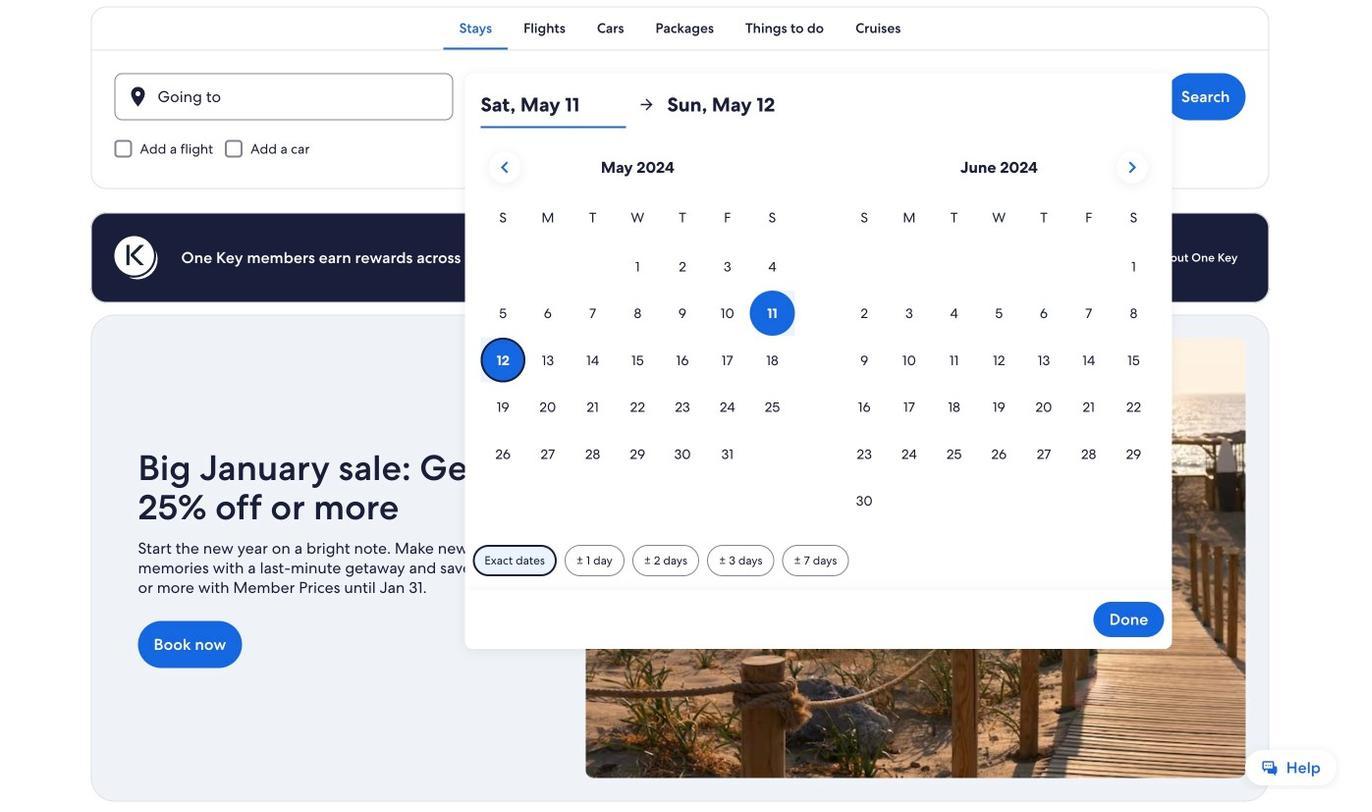 Task type: locate. For each thing, give the bounding box(es) containing it.
directional image
[[638, 96, 655, 113]]

tab list
[[91, 6, 1270, 50]]

previous month image
[[493, 156, 517, 179]]

application
[[481, 144, 1156, 525]]



Task type: describe. For each thing, give the bounding box(es) containing it.
may 2024 element
[[481, 207, 795, 479]]

june 2024 element
[[842, 207, 1156, 525]]

next month image
[[1121, 156, 1144, 179]]



Task type: vqa. For each thing, say whether or not it's contained in the screenshot.
application
yes



